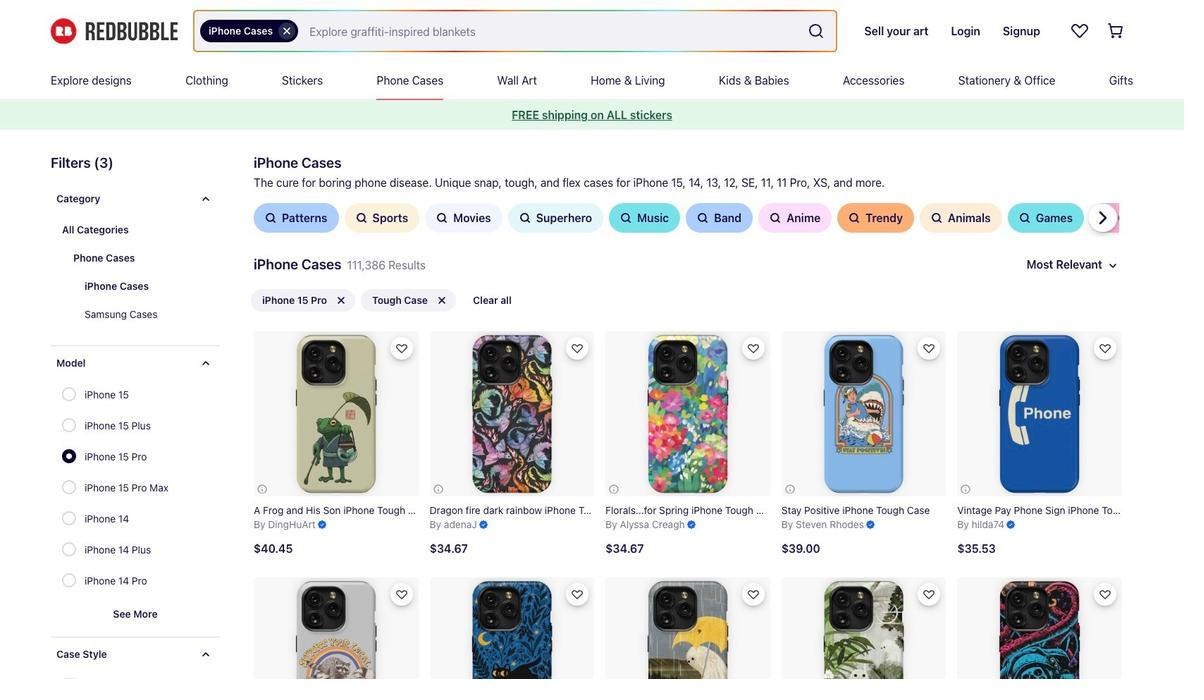 Task type: locate. For each thing, give the bounding box(es) containing it.
4 menu item from the left
[[377, 62, 444, 99]]

lost iphone tough case image
[[958, 578, 1123, 679]]

menu item
[[51, 62, 132, 99], [185, 62, 228, 99], [282, 62, 323, 99], [377, 62, 444, 99], [497, 62, 537, 99], [591, 62, 665, 99], [719, 62, 789, 99], [843, 62, 905, 99], [959, 62, 1056, 99], [1110, 62, 1134, 99]]

1 menu item from the left
[[51, 62, 132, 99]]

there's a ghost in the greenhouse again iphone tough case image
[[782, 578, 947, 679]]

5 menu item from the left
[[497, 62, 537, 99]]

None radio
[[62, 449, 76, 463], [62, 511, 76, 525], [62, 542, 76, 556], [62, 449, 76, 463], [62, 511, 76, 525], [62, 542, 76, 556]]

7 menu item from the left
[[719, 62, 789, 99]]

dragon fire dark rainbow iphone tough case image
[[430, 331, 595, 496]]

menu bar
[[51, 62, 1134, 99]]

None field
[[195, 11, 837, 51]]

street cats iphone tough case image
[[254, 578, 419, 679]]

6 menu item from the left
[[591, 62, 665, 99]]

None radio
[[62, 387, 76, 401], [62, 418, 76, 432], [62, 480, 76, 494], [62, 573, 76, 587], [62, 387, 76, 401], [62, 418, 76, 432], [62, 480, 76, 494], [62, 573, 76, 587]]



Task type: vqa. For each thing, say whether or not it's contained in the screenshot.
fifth menu item from the right
yes



Task type: describe. For each thing, give the bounding box(es) containing it.
111,386 results element
[[28, 152, 1169, 679]]

model option group
[[62, 380, 177, 597]]

3 menu item from the left
[[282, 62, 323, 99]]

florals...for spring iphone tough case image
[[606, 331, 771, 496]]

8 menu item from the left
[[843, 62, 905, 99]]

a frog and his son iphone tough case image
[[254, 331, 419, 496]]

making friends iphone tough case image
[[606, 578, 771, 679]]

summer night iphone tough case image
[[430, 578, 595, 679]]

9 menu item from the left
[[959, 62, 1056, 99]]

Search term search field
[[298, 11, 803, 51]]

10 menu item from the left
[[1110, 62, 1134, 99]]

vintage pay phone sign iphone tough case image
[[958, 331, 1123, 496]]

2 menu item from the left
[[185, 62, 228, 99]]

stay positive iphone tough case image
[[782, 331, 947, 496]]



